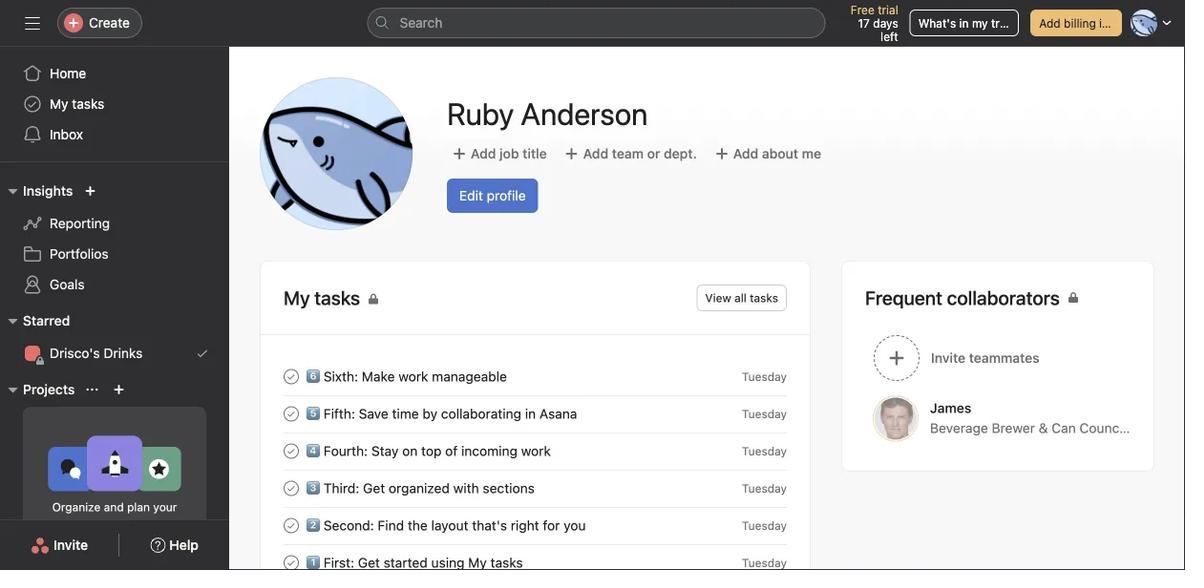 Task type: vqa. For each thing, say whether or not it's contained in the screenshot.
list item
no



Task type: locate. For each thing, give the bounding box(es) containing it.
1 vertical spatial completed image
[[280, 477, 303, 500]]

add for add billing info
[[1039, 16, 1061, 30]]

1 vertical spatial completed image
[[280, 403, 303, 425]]

manageable
[[432, 368, 507, 384]]

add inside add about me button
[[733, 146, 759, 161]]

with down and
[[94, 518, 117, 531]]

completed checkbox for the tuesday button corresponding to 4️⃣ fourth: stay on top of incoming work
[[280, 440, 303, 463]]

1 vertical spatial in
[[525, 406, 536, 421]]

projects element
[[0, 372, 229, 570]]

view
[[705, 291, 731, 305]]

add for add about me
[[733, 146, 759, 161]]

work right make
[[398, 368, 428, 384]]

0 vertical spatial work
[[398, 368, 428, 384]]

add about me button
[[709, 137, 826, 171]]

1 horizontal spatial in
[[959, 16, 969, 30]]

2 vertical spatial completed image
[[280, 514, 303, 537]]

0 vertical spatial completed image
[[280, 440, 303, 463]]

completed image left 4️⃣
[[280, 440, 303, 463]]

4 completed checkbox from the top
[[280, 514, 303, 537]]

2 tuesday button from the top
[[742, 407, 787, 421]]

fifth:
[[324, 406, 355, 421]]

profile
[[487, 188, 526, 203]]

2️⃣
[[307, 517, 320, 533]]

add left team in the top of the page
[[583, 146, 608, 161]]

2 vertical spatial work
[[65, 518, 91, 531]]

view all tasks
[[705, 291, 778, 305]]

2 horizontal spatial work
[[521, 443, 551, 459]]

2 completed checkbox from the top
[[280, 552, 303, 570]]

2 tuesday from the top
[[742, 407, 787, 421]]

0 vertical spatial tasks
[[72, 96, 104, 112]]

2️⃣ second: find the layout that's right for you
[[307, 517, 586, 533]]

my tasks
[[284, 286, 360, 309]]

0 vertical spatial completed image
[[280, 365, 303, 388]]

add inside add billing info button
[[1039, 16, 1061, 30]]

invite teammates
[[931, 350, 1040, 366]]

add left about
[[733, 146, 759, 161]]

3 completed image from the top
[[280, 514, 303, 537]]

drisco's drinks link
[[11, 338, 218, 369]]

tasks right 'my'
[[72, 96, 104, 112]]

0 vertical spatial in
[[959, 16, 969, 30]]

work down the asana
[[521, 443, 551, 459]]

in inside button
[[959, 16, 969, 30]]

third:
[[324, 480, 359, 496]]

plan
[[127, 500, 150, 514]]

0 horizontal spatial tasks
[[72, 96, 104, 112]]

1 horizontal spatial tasks
[[750, 291, 778, 305]]

home link
[[11, 58, 218, 89]]

1 tuesday from the top
[[742, 370, 787, 383]]

1 completed checkbox from the top
[[280, 365, 303, 388]]

with down of
[[453, 480, 479, 496]]

hide sidebar image
[[25, 15, 40, 31]]

add inside add job title button
[[471, 146, 496, 161]]

title
[[523, 146, 547, 161]]

what's in my trial? button
[[910, 10, 1019, 36]]

3 tuesday from the top
[[742, 445, 787, 458]]

your
[[153, 500, 177, 514]]

5 tuesday from the top
[[742, 519, 787, 532]]

starred element
[[0, 304, 229, 372]]

goals
[[50, 276, 85, 292]]

second:
[[324, 517, 374, 533]]

1 completed checkbox from the top
[[280, 440, 303, 463]]

edit profile
[[459, 188, 526, 203]]

with
[[453, 480, 479, 496], [94, 518, 117, 531]]

tuesday button
[[742, 370, 787, 383], [742, 407, 787, 421], [742, 445, 787, 458], [742, 482, 787, 495], [742, 519, 787, 532], [742, 556, 787, 570]]

completed image left 3️⃣
[[280, 477, 303, 500]]

1 vertical spatial with
[[94, 518, 117, 531]]

1 vertical spatial completed checkbox
[[280, 552, 303, 570]]

free
[[851, 3, 875, 16]]

2 completed checkbox from the top
[[280, 403, 303, 425]]

4 tuesday from the top
[[742, 482, 787, 495]]

1 completed image from the top
[[280, 365, 303, 388]]

4 tuesday button from the top
[[742, 482, 787, 495]]

work inside organize and plan your work with projects
[[65, 518, 91, 531]]

add team or dept. button
[[559, 137, 702, 171]]

completed image
[[280, 440, 303, 463], [280, 477, 303, 500], [280, 514, 303, 537]]

Completed checkbox
[[280, 365, 303, 388], [280, 403, 303, 425], [280, 477, 303, 500], [280, 514, 303, 537]]

projects
[[23, 382, 75, 397]]

goals link
[[11, 269, 218, 300]]

add inside add team or dept. button
[[583, 146, 608, 161]]

1 vertical spatial tasks
[[750, 291, 778, 305]]

tuesday button for 4️⃣ fourth: stay on top of incoming work
[[742, 445, 787, 458]]

2 vertical spatial completed image
[[280, 552, 303, 570]]

organize
[[52, 500, 101, 514]]

5 tuesday button from the top
[[742, 519, 787, 532]]

trial
[[878, 3, 898, 16]]

james beverage brewer & can councilor
[[930, 400, 1139, 436]]

all
[[734, 291, 747, 305]]

collaborating
[[441, 406, 521, 421]]

tasks right all
[[750, 291, 778, 305]]

2 completed image from the top
[[280, 477, 303, 500]]

frequent collaborators
[[865, 286, 1060, 309]]

in left "my"
[[959, 16, 969, 30]]

completed checkbox for 6️⃣
[[280, 365, 303, 388]]

free trial 17 days left
[[851, 3, 898, 43]]

3 completed checkbox from the top
[[280, 477, 303, 500]]

3️⃣ third: get organized with sections
[[307, 480, 535, 496]]

1 horizontal spatial with
[[453, 480, 479, 496]]

tuesday button for 3️⃣ third: get organized with sections
[[742, 482, 787, 495]]

new image
[[84, 185, 96, 197]]

beverage
[[930, 420, 988, 436]]

by
[[423, 406, 437, 421]]

6 tuesday from the top
[[742, 556, 787, 570]]

me
[[802, 146, 821, 161]]

create
[[89, 15, 130, 31]]

in left the asana
[[525, 406, 536, 421]]

add left the job
[[471, 146, 496, 161]]

my
[[50, 96, 68, 112]]

add
[[1039, 16, 1061, 30], [471, 146, 496, 161], [583, 146, 608, 161], [733, 146, 759, 161]]

reporting
[[50, 215, 110, 231]]

completed checkbox left 3️⃣
[[280, 477, 303, 500]]

tasks
[[72, 96, 104, 112], [750, 291, 778, 305]]

completed checkbox left 5️⃣
[[280, 403, 303, 425]]

completed image for 2️⃣
[[280, 514, 303, 537]]

help
[[169, 537, 199, 553]]

1 completed image from the top
[[280, 440, 303, 463]]

0 horizontal spatial work
[[65, 518, 91, 531]]

help button
[[138, 528, 211, 562]]

search button
[[367, 8, 826, 38]]

or
[[647, 146, 660, 161]]

completed image for 6️⃣
[[280, 365, 303, 388]]

my tasks link
[[11, 89, 218, 119]]

time
[[392, 406, 419, 421]]

trial?
[[991, 16, 1018, 30]]

completed image left '2️⃣'
[[280, 514, 303, 537]]

2 completed image from the top
[[280, 403, 303, 425]]

add left billing
[[1039, 16, 1061, 30]]

starred
[[23, 313, 70, 329]]

completed checkbox left '2️⃣'
[[280, 514, 303, 537]]

completed image
[[280, 365, 303, 388], [280, 403, 303, 425], [280, 552, 303, 570]]

projects button
[[0, 378, 75, 401]]

0 vertical spatial completed checkbox
[[280, 440, 303, 463]]

tuesday button for 6️⃣ sixth: make work manageable
[[742, 370, 787, 383]]

3 tuesday button from the top
[[742, 445, 787, 458]]

0 horizontal spatial with
[[94, 518, 117, 531]]

6️⃣ sixth: make work manageable
[[307, 368, 507, 384]]

work
[[398, 368, 428, 384], [521, 443, 551, 459], [65, 518, 91, 531]]

Completed checkbox
[[280, 440, 303, 463], [280, 552, 303, 570]]

organized
[[389, 480, 450, 496]]

work down organize
[[65, 518, 91, 531]]

with inside organize and plan your work with projects
[[94, 518, 117, 531]]

completed checkbox left 6️⃣
[[280, 365, 303, 388]]

completed checkbox for 2️⃣
[[280, 514, 303, 537]]

tuesday
[[742, 370, 787, 383], [742, 407, 787, 421], [742, 445, 787, 458], [742, 482, 787, 495], [742, 519, 787, 532], [742, 556, 787, 570]]

add about me
[[733, 146, 821, 161]]

1 tuesday button from the top
[[742, 370, 787, 383]]

add job title button
[[447, 137, 552, 171]]

add billing info
[[1039, 16, 1119, 30]]



Task type: describe. For each thing, give the bounding box(es) containing it.
days
[[873, 16, 898, 30]]

tasks inside global element
[[72, 96, 104, 112]]

organize and plan your work with projects
[[52, 500, 177, 531]]

top
[[421, 443, 442, 459]]

about
[[762, 146, 798, 161]]

completed image for 5️⃣
[[280, 403, 303, 425]]

6️⃣
[[307, 368, 320, 384]]

tuesday for 2️⃣ second: find the layout that's right for you
[[742, 519, 787, 532]]

reporting link
[[11, 208, 218, 239]]

invite teammates button
[[842, 327, 1154, 390]]

billing
[[1064, 16, 1096, 30]]

search list box
[[367, 8, 826, 38]]

completed checkbox for 6th the tuesday button from the top of the page
[[280, 552, 303, 570]]

left
[[881, 30, 898, 43]]

3️⃣
[[307, 480, 320, 496]]

create button
[[57, 8, 142, 38]]

ja
[[888, 410, 904, 428]]

asana
[[539, 406, 577, 421]]

edit
[[459, 188, 483, 203]]

find
[[378, 517, 404, 533]]

drisco's
[[50, 345, 100, 361]]

projects
[[120, 518, 164, 531]]

that's
[[472, 517, 507, 533]]

show options, current sort, top image
[[86, 384, 98, 395]]

sections
[[483, 480, 535, 496]]

new project or portfolio image
[[113, 384, 125, 395]]

completed image for 3️⃣
[[280, 477, 303, 500]]

invite
[[54, 537, 88, 553]]

5️⃣ fifth: save time by collaborating in asana
[[307, 406, 577, 421]]

job
[[500, 146, 519, 161]]

can
[[1052, 420, 1076, 436]]

starred button
[[0, 309, 70, 332]]

team
[[612, 146, 644, 161]]

completed image for 4️⃣
[[280, 440, 303, 463]]

1 vertical spatial work
[[521, 443, 551, 459]]

tuesday for 6️⃣ sixth: make work manageable
[[742, 370, 787, 383]]

and
[[104, 500, 124, 514]]

what's
[[918, 16, 956, 30]]

info
[[1099, 16, 1119, 30]]

6 tuesday button from the top
[[742, 556, 787, 570]]

tuesday for 5️⃣ fifth: save time by collaborating in asana
[[742, 407, 787, 421]]

0 horizontal spatial in
[[525, 406, 536, 421]]

home
[[50, 65, 86, 81]]

you
[[564, 517, 586, 533]]

brewer
[[992, 420, 1035, 436]]

james
[[930, 400, 971, 416]]

add job title
[[471, 146, 547, 161]]

add for add job title
[[471, 146, 496, 161]]

insights element
[[0, 174, 229, 304]]

right
[[511, 517, 539, 533]]

get
[[363, 480, 385, 496]]

add billing info button
[[1031, 10, 1122, 36]]

my
[[972, 16, 988, 30]]

tuesday for 4️⃣ fourth: stay on top of incoming work
[[742, 445, 787, 458]]

add team or dept.
[[583, 146, 697, 161]]

portfolios
[[50, 246, 109, 262]]

4️⃣
[[307, 443, 320, 459]]

17
[[858, 16, 870, 30]]

ra
[[303, 122, 369, 185]]

save
[[359, 406, 388, 421]]

of
[[445, 443, 458, 459]]

0 vertical spatial with
[[453, 480, 479, 496]]

for
[[543, 517, 560, 533]]

view all tasks button
[[697, 285, 787, 311]]

inbox link
[[11, 119, 218, 150]]

drinks
[[104, 345, 143, 361]]

search
[[400, 15, 443, 31]]

insights button
[[0, 180, 73, 202]]

tuesday button for 2️⃣ second: find the layout that's right for you
[[742, 519, 787, 532]]

portfolios link
[[11, 239, 218, 269]]

on
[[402, 443, 418, 459]]

4️⃣ fourth: stay on top of incoming work
[[307, 443, 551, 459]]

councilor
[[1080, 420, 1139, 436]]

completed checkbox for 3️⃣
[[280, 477, 303, 500]]

add for add team or dept.
[[583, 146, 608, 161]]

tasks inside button
[[750, 291, 778, 305]]

5️⃣
[[307, 406, 320, 421]]

layout
[[431, 517, 468, 533]]

1 horizontal spatial work
[[398, 368, 428, 384]]

insights
[[23, 183, 73, 199]]

3 completed image from the top
[[280, 552, 303, 570]]

ra button
[[260, 77, 413, 230]]

my tasks
[[50, 96, 104, 112]]

tuesday button for 5️⃣ fifth: save time by collaborating in asana
[[742, 407, 787, 421]]

tuesday for 3️⃣ third: get organized with sections
[[742, 482, 787, 495]]

stay
[[371, 443, 399, 459]]

global element
[[0, 47, 229, 161]]

what's in my trial?
[[918, 16, 1018, 30]]

edit profile button
[[447, 179, 538, 213]]

dept.
[[664, 146, 697, 161]]

invite button
[[18, 528, 100, 562]]

sixth:
[[324, 368, 358, 384]]

&
[[1039, 420, 1048, 436]]

the
[[408, 517, 428, 533]]

fourth:
[[324, 443, 368, 459]]

incoming
[[461, 443, 518, 459]]

completed checkbox for 5️⃣
[[280, 403, 303, 425]]



